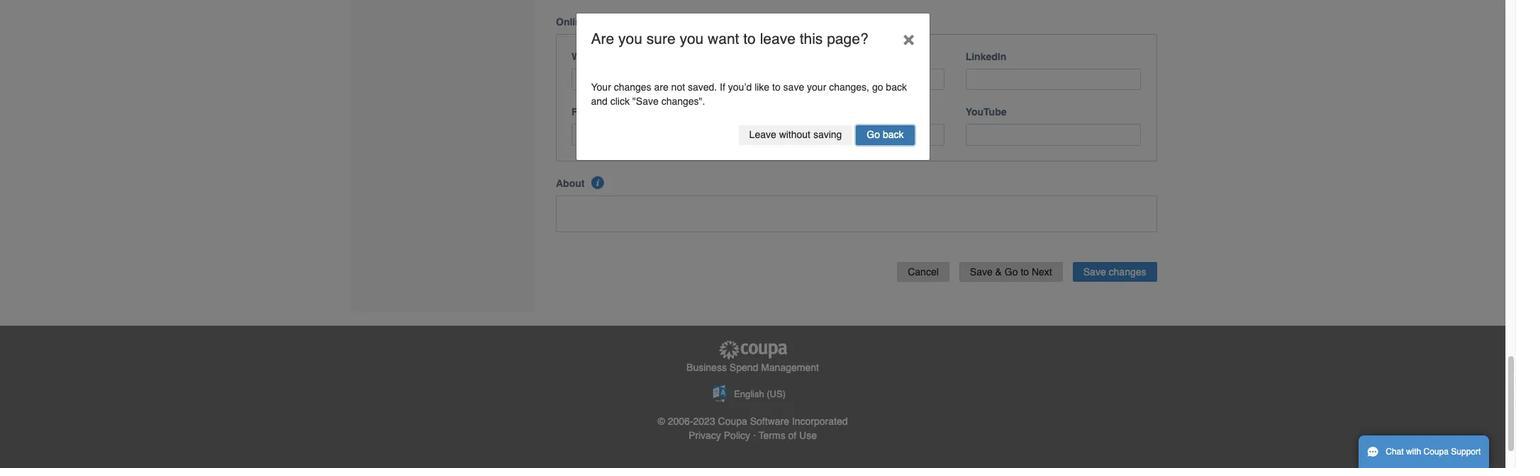 Task type: vqa. For each thing, say whether or not it's contained in the screenshot.
Balance Sheet
no



Task type: describe. For each thing, give the bounding box(es) containing it.
this
[[800, 30, 823, 47]]

are
[[655, 82, 669, 93]]

© 2006-2023 coupa software incorporated
[[658, 417, 848, 428]]

saved.
[[688, 82, 717, 93]]

chat
[[1387, 448, 1405, 458]]

©
[[658, 417, 665, 428]]

back inside your changes are not saved. if you'd like to save your changes, go back and click "save changes".
[[886, 82, 907, 93]]

2006-
[[668, 417, 694, 428]]

next
[[1032, 267, 1053, 278]]

privacy
[[689, 431, 721, 442]]

additional information image
[[592, 177, 604, 189]]

terms of use
[[759, 431, 817, 442]]

you'd
[[728, 82, 752, 93]]

and
[[591, 96, 608, 107]]

save changes button
[[1073, 262, 1158, 283]]

go back button
[[857, 125, 915, 146]]

want
[[708, 30, 740, 47]]

policy
[[724, 431, 751, 442]]

are
[[591, 30, 615, 47]]

privacy policy
[[689, 431, 751, 442]]

spend
[[730, 362, 759, 374]]

0 horizontal spatial to
[[744, 30, 756, 47]]

use
[[800, 431, 817, 442]]

× button
[[888, 13, 930, 63]]

changes for save
[[1109, 267, 1147, 278]]

× dialog
[[576, 12, 931, 161]]

facebook
[[572, 107, 618, 118]]

management
[[761, 362, 819, 374]]

×
[[903, 27, 915, 49]]

changes".
[[662, 96, 706, 107]]

cancel link
[[898, 262, 950, 283]]

"save
[[633, 96, 659, 107]]

YouTube text field
[[966, 124, 1142, 146]]

incorporated
[[792, 417, 848, 428]]

linkedin
[[966, 51, 1007, 62]]

go back
[[867, 129, 904, 141]]

go
[[873, 82, 884, 93]]

Twitter text field
[[769, 69, 945, 90]]

cancel
[[908, 267, 939, 278]]

english (us)
[[734, 389, 786, 400]]

business spend management
[[687, 362, 819, 374]]

without
[[779, 129, 811, 141]]

online
[[556, 16, 587, 28]]

go inside button
[[1005, 267, 1019, 278]]

save
[[784, 82, 805, 93]]

changes for your
[[614, 82, 652, 93]]

sure
[[647, 30, 676, 47]]

software
[[750, 417, 790, 428]]

of
[[789, 431, 797, 442]]

Website text field
[[572, 69, 748, 90]]

terms
[[759, 431, 786, 442]]

&
[[996, 267, 1002, 278]]

changes,
[[830, 82, 870, 93]]

go inside button
[[867, 129, 881, 141]]

click
[[611, 96, 630, 107]]

with
[[1407, 448, 1422, 458]]

leave
[[760, 30, 796, 47]]

save for save & go to next
[[970, 267, 993, 278]]

chat with coupa support button
[[1359, 436, 1490, 469]]

0 horizontal spatial coupa
[[718, 417, 748, 428]]

about
[[556, 178, 585, 189]]



Task type: locate. For each thing, give the bounding box(es) containing it.
presence
[[590, 16, 634, 28]]

0 vertical spatial to
[[744, 30, 756, 47]]

to
[[744, 30, 756, 47], [773, 82, 781, 93], [1021, 267, 1030, 278]]

1 vertical spatial changes
[[1109, 267, 1147, 278]]

youtube
[[966, 107, 1007, 118]]

leave without saving button
[[739, 125, 853, 146]]

business
[[687, 362, 727, 374]]

website
[[572, 51, 610, 62]]

About text field
[[556, 196, 1158, 233]]

online presence
[[556, 16, 634, 28]]

2 horizontal spatial to
[[1021, 267, 1030, 278]]

changes inside your changes are not saved. if you'd like to save your changes, go back and click "save changes".
[[614, 82, 652, 93]]

1 horizontal spatial save
[[1084, 267, 1107, 278]]

save inside button
[[970, 267, 993, 278]]

saving
[[814, 129, 842, 141]]

leave
[[750, 129, 777, 141]]

0 horizontal spatial changes
[[614, 82, 652, 93]]

1 horizontal spatial changes
[[1109, 267, 1147, 278]]

1 you from the left
[[619, 30, 643, 47]]

2023
[[694, 417, 716, 428]]

1 horizontal spatial coupa
[[1424, 448, 1449, 458]]

1 save from the left
[[970, 267, 993, 278]]

like
[[755, 82, 770, 93]]

you down presence
[[619, 30, 643, 47]]

to right want
[[744, 30, 756, 47]]

english
[[734, 389, 765, 400]]

0 vertical spatial changes
[[614, 82, 652, 93]]

not
[[672, 82, 685, 93]]

0 horizontal spatial you
[[619, 30, 643, 47]]

are you sure you want to leave this page?
[[591, 30, 869, 47]]

Instagram text field
[[769, 124, 945, 146]]

save
[[970, 267, 993, 278], [1084, 267, 1107, 278]]

save right 'next'
[[1084, 267, 1107, 278]]

2 you from the left
[[680, 30, 704, 47]]

0 vertical spatial back
[[886, 82, 907, 93]]

back down "go"
[[883, 129, 904, 141]]

1 horizontal spatial to
[[773, 82, 781, 93]]

LinkedIn text field
[[966, 69, 1142, 90]]

page?
[[827, 30, 869, 47]]

privacy policy link
[[689, 431, 751, 442]]

1 horizontal spatial go
[[1005, 267, 1019, 278]]

coupa inside button
[[1424, 448, 1449, 458]]

your
[[591, 82, 611, 93]]

coupa right 'with'
[[1424, 448, 1449, 458]]

1 horizontal spatial you
[[680, 30, 704, 47]]

save left &
[[970, 267, 993, 278]]

back
[[886, 82, 907, 93], [883, 129, 904, 141]]

you right sure
[[680, 30, 704, 47]]

save changes
[[1084, 267, 1147, 278]]

1 vertical spatial to
[[773, 82, 781, 93]]

(us)
[[767, 389, 786, 400]]

leave without saving
[[750, 129, 842, 141]]

0 horizontal spatial go
[[867, 129, 881, 141]]

changes
[[614, 82, 652, 93], [1109, 267, 1147, 278]]

back right "go"
[[886, 82, 907, 93]]

1 vertical spatial coupa
[[1424, 448, 1449, 458]]

to inside your changes are not saved. if you'd like to save your changes, go back and click "save changes".
[[773, 82, 781, 93]]

go
[[867, 129, 881, 141], [1005, 267, 1019, 278]]

to left 'next'
[[1021, 267, 1030, 278]]

your changes are not saved. if you'd like to save your changes, go back and click "save changes".
[[591, 82, 907, 107]]

go right &
[[1005, 267, 1019, 278]]

0 horizontal spatial save
[[970, 267, 993, 278]]

coupa up policy
[[718, 417, 748, 428]]

changes inside button
[[1109, 267, 1147, 278]]

0 vertical spatial coupa
[[718, 417, 748, 428]]

your
[[807, 82, 827, 93]]

to inside save & go to next button
[[1021, 267, 1030, 278]]

coupa supplier portal image
[[718, 341, 789, 361]]

coupa
[[718, 417, 748, 428], [1424, 448, 1449, 458]]

Facebook text field
[[572, 124, 748, 146]]

save for save changes
[[1084, 267, 1107, 278]]

chat with coupa support
[[1387, 448, 1482, 458]]

you
[[619, 30, 643, 47], [680, 30, 704, 47]]

go right saving
[[867, 129, 881, 141]]

back inside button
[[883, 129, 904, 141]]

2 vertical spatial to
[[1021, 267, 1030, 278]]

save & go to next button
[[960, 262, 1063, 283]]

terms of use link
[[759, 431, 817, 442]]

save & go to next
[[970, 267, 1053, 278]]

if
[[720, 82, 726, 93]]

to right 'like'
[[773, 82, 781, 93]]

support
[[1452, 448, 1482, 458]]

1 vertical spatial go
[[1005, 267, 1019, 278]]

save inside button
[[1084, 267, 1107, 278]]

2 save from the left
[[1084, 267, 1107, 278]]

1 vertical spatial back
[[883, 129, 904, 141]]

0 vertical spatial go
[[867, 129, 881, 141]]



